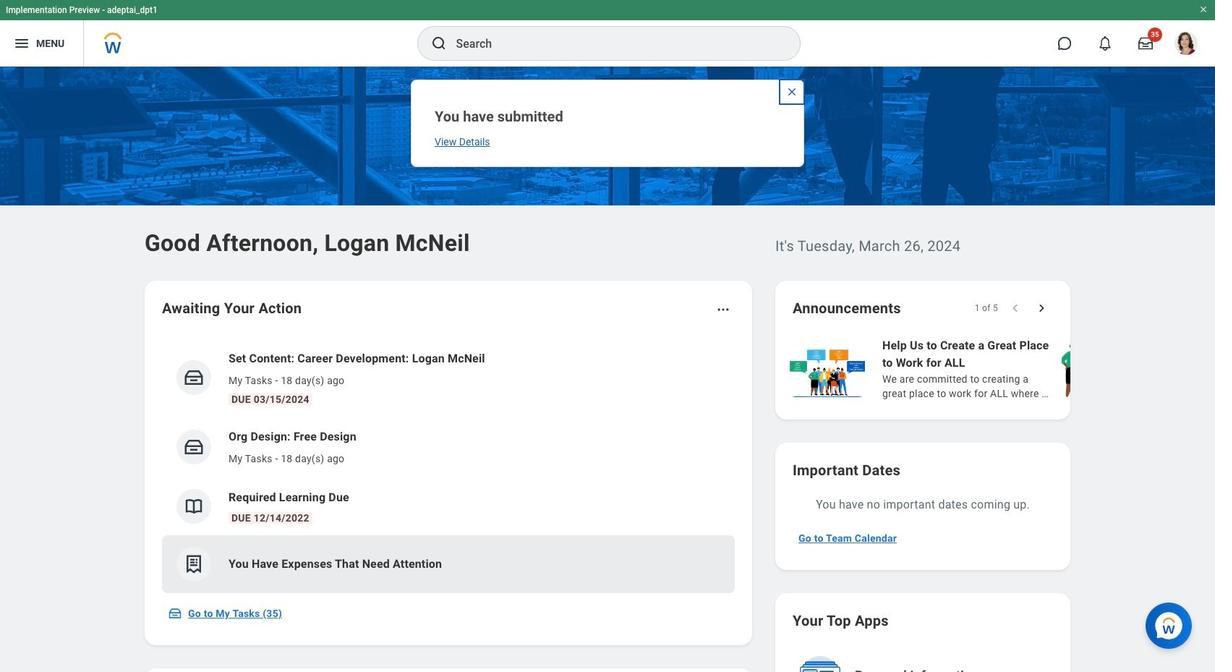 Task type: locate. For each thing, give the bounding box(es) containing it.
status
[[975, 302, 998, 314]]

inbox large image
[[1139, 36, 1153, 51]]

1 horizontal spatial list
[[787, 336, 1216, 402]]

0 vertical spatial inbox image
[[183, 436, 205, 458]]

inbox image
[[183, 367, 205, 389]]

main content
[[0, 67, 1216, 672]]

0 horizontal spatial inbox image
[[168, 606, 182, 621]]

1 vertical spatial inbox image
[[168, 606, 182, 621]]

inbox image
[[183, 436, 205, 458], [168, 606, 182, 621]]

close image
[[786, 86, 798, 98]]

0 horizontal spatial list
[[162, 339, 735, 593]]

banner
[[0, 0, 1216, 67]]

related actions image
[[716, 302, 731, 317]]

list
[[787, 336, 1216, 402], [162, 339, 735, 593]]

dialog
[[411, 80, 805, 167]]

profile logan mcneil image
[[1175, 32, 1198, 58]]



Task type: describe. For each thing, give the bounding box(es) containing it.
chevron right small image
[[1035, 301, 1049, 315]]

dashboard expenses image
[[183, 554, 205, 575]]

search image
[[430, 35, 448, 52]]

close environment banner image
[[1200, 5, 1208, 14]]

justify image
[[13, 35, 30, 52]]

notifications large image
[[1098, 36, 1113, 51]]

Search Workday  search field
[[456, 27, 770, 59]]

1 horizontal spatial inbox image
[[183, 436, 205, 458]]

book open image
[[183, 496, 205, 517]]

chevron left small image
[[1009, 301, 1023, 315]]



Task type: vqa. For each thing, say whether or not it's contained in the screenshot.
dialog
yes



